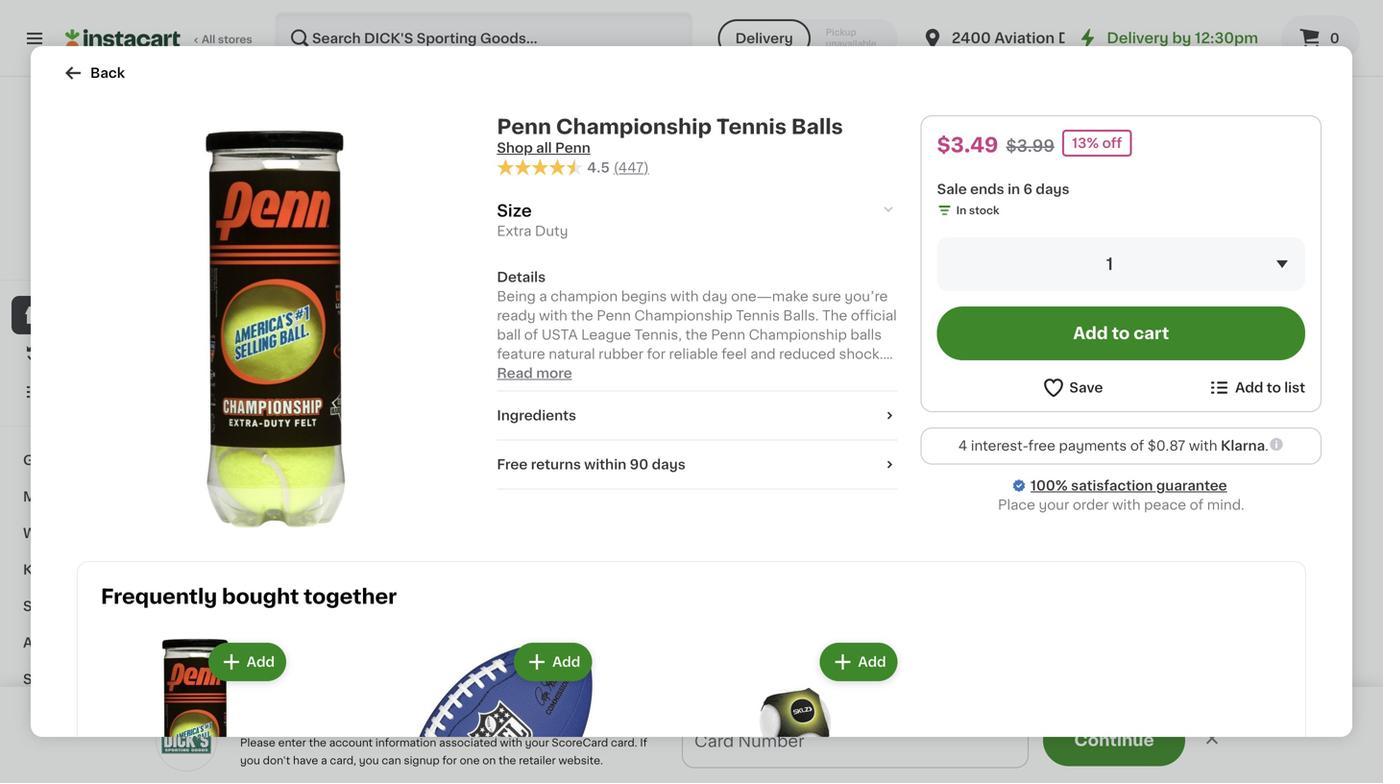 Task type: describe. For each thing, give the bounding box(es) containing it.
delivery for delivery by 12:30pm
[[1107, 31, 1169, 45]]

accessories link
[[12, 625, 234, 661]]

service type group
[[718, 19, 898, 58]]

nike for nike men's dri-fit quarter socks
[[467, 36, 497, 49]]

continue button
[[1044, 714, 1186, 766]]

days for free returns within 90 days
[[652, 458, 686, 472]]

00 for men's
[[507, 12, 522, 22]]

4 for 55
[[1286, 440, 1296, 453]]

rubber
[[599, 348, 644, 361]]

1 vertical spatial dick's sporting goods logo image
[[156, 710, 217, 772]]

friction
[[321, 440, 372, 453]]

$ 52 00
[[828, 11, 879, 31]]

duffel for 55
[[1224, 55, 1265, 69]]

the up have on the left bottom
[[309, 738, 327, 748]]

have
[[293, 755, 318, 766]]

cushioned
[[1003, 55, 1076, 69]]

pro
[[1299, 440, 1322, 453]]

save for save with your scorecard card! please enter the account information associated with your scorecard card. if you don't have a card, you can signup for one on the retailer website.
[[240, 716, 275, 730]]

24 nike kids' everyday cushioned crew socks - black
[[1003, 11, 1159, 88]]

large
[[1182, 55, 1220, 69]]

1 vertical spatial your
[[312, 716, 344, 730]]

nike for nike women's hyperdiamond 4 pro mcs softball cleats - black
[[1182, 420, 1212, 434]]

55 for 55 99
[[1193, 395, 1220, 415]]

all
[[202, 34, 215, 45]]

sports gear
[[23, 673, 107, 686]]

$ for nike brasilia 9.5 printed training duffel bag - l
[[828, 12, 835, 22]]

read more
[[497, 367, 572, 380]]

00 for dri-
[[685, 12, 701, 22]]

guarantee
[[1157, 479, 1228, 493]]

0 horizontal spatial day
[[703, 290, 728, 303]]

brasilia
[[858, 36, 906, 49]]

hyperdiamond for 75
[[1003, 440, 1104, 453]]

duty inside being a champion begins with day one—make sure you're ready with the penn championship tennis balls. the official ball of usta league tennis, the penn championship balls feature natural rubber for reliable feel and reduced shock. interlocked wool fiber provides durability along with deep- elastic seams that reduce cracking. the penn championship regular duty tennis balls are there from day one to match one.    features:
[[654, 405, 687, 419]]

softball inside nike women's hyperdiamond 4 pro mcs softball cleats - black
[[1218, 459, 1270, 472]]

with down details button
[[671, 290, 699, 303]]

shoes
[[23, 600, 66, 613]]

100% satisfaction guarantee link
[[1031, 476, 1228, 495]]

usta
[[542, 328, 578, 342]]

2 you from the left
[[359, 755, 379, 766]]

1 horizontal spatial your
[[525, 738, 549, 748]]

options right '2'
[[1125, 111, 1167, 122]]

bandeau
[[355, 55, 415, 69]]

1 horizontal spatial free
[[1029, 439, 1056, 453]]

crew inside nike dri-fit everyday plus cushion training crew socks
[[646, 74, 681, 88]]

55 adidas defender iv large duffel bag
[[1182, 11, 1310, 69]]

product group containing 75
[[1003, 222, 1167, 524]]

returns
[[531, 458, 581, 472]]

$18.99 original price: $45.00 element
[[288, 8, 452, 33]]

fit inside nike men's dri-fit quarter socks
[[569, 36, 590, 49]]

plus
[[646, 55, 674, 69]]

more
[[1038, 743, 1067, 754]]

championship inside penn championship tennis balls shop all penn
[[556, 117, 712, 137]]

68
[[1182, 511, 1196, 521]]

don't
[[263, 755, 290, 766]]

hyperdiamond for 55
[[1182, 440, 1283, 453]]

penn up league
[[597, 309, 631, 323]]

1 vertical spatial day
[[873, 405, 898, 419]]

you're
[[845, 290, 888, 303]]

feel
[[722, 348, 747, 361]]

anti-
[[288, 440, 321, 453]]

0 horizontal spatial scorecard
[[347, 716, 424, 730]]

delivery for delivery
[[736, 32, 794, 45]]

payments
[[1059, 439, 1127, 453]]

signup
[[404, 755, 440, 766]]

00 for brasilia
[[864, 12, 879, 22]]

0 vertical spatial the
[[823, 309, 848, 323]]

women's for $
[[333, 36, 395, 49]]

treatment tracker modal dialog
[[250, 714, 1384, 783]]

socks inside 24 nike kids' everyday cushioned crew socks - black
[[1118, 55, 1159, 69]]

shirred
[[399, 36, 447, 49]]

men's
[[500, 36, 541, 49]]

(447) inside the product group
[[538, 461, 566, 471]]

& inside "item carousel" region
[[431, 161, 449, 182]]

2 horizontal spatial of
[[1190, 498, 1204, 512]]

$10.00
[[859, 740, 914, 757]]

instacart logo image
[[65, 27, 181, 50]]

0 button
[[1282, 15, 1361, 62]]

0 horizontal spatial &
[[92, 746, 104, 759]]

black inside nike women's hyperdiamond 4 pro mcs softball cleats - black
[[1182, 478, 1219, 492]]

penn up 'feel'
[[711, 328, 746, 342]]

reliable
[[669, 348, 719, 361]]

interlocked
[[497, 367, 573, 380]]

a inside the save with your scorecard card! please enter the account information associated with your scorecard card. if you don't have a card, you can signup for one on the retailer website.
[[321, 755, 327, 766]]

along
[[776, 367, 813, 380]]

one inside the save with your scorecard card! please enter the account information associated with your scorecard card. if you don't have a card, you can signup for one on the retailer website.
[[460, 755, 480, 766]]

0 horizontal spatial accessories
[[23, 636, 108, 650]]

bag for 55
[[1269, 55, 1295, 69]]

stock
[[970, 205, 1000, 216]]

pump inside dick's sporting goods ball pump
[[674, 440, 713, 453]]

features:
[[622, 424, 698, 438]]

55 for 55 adidas defender iv large duffel bag
[[1193, 11, 1220, 31]]

by
[[1173, 31, 1192, 45]]

crew inside 24 nike kids' everyday cushioned crew socks - black
[[1080, 55, 1115, 69]]

the down champion
[[571, 309, 594, 323]]

with up "usta"
[[539, 309, 568, 323]]

options inside black/white, 11.0, medium/b, 68 total options
[[1227, 511, 1268, 521]]

2
[[1088, 111, 1095, 122]]

$69.99
[[1244, 401, 1292, 415]]

to left list
[[1267, 381, 1282, 394]]

all stores link
[[65, 12, 254, 65]]

free inside treatment tracker modal dialog
[[556, 740, 591, 757]]

99 inside $ 10 99
[[324, 396, 339, 406]]

28 for dri-
[[657, 11, 684, 31]]

gear for sports gear accessories
[[73, 709, 107, 723]]

duffel for nike
[[881, 55, 923, 69]]

10
[[299, 395, 323, 415]]

nike for nike dri-fit everyday plus cushion training crew socks
[[646, 36, 676, 49]]

black/white, for black/white, 11.0, medium/b, 68 total options
[[1182, 495, 1252, 506]]

close image
[[1203, 729, 1222, 748]]

enter
[[278, 738, 306, 748]]

of inside being a champion begins with day one—make sure you're ready with the penn championship tennis balls. the official ball of usta league tennis, the penn championship balls feature natural rubber for reliable feel and reduced shock. interlocked wool fiber provides durability along with deep- elastic seams that reduce cracking. the penn championship regular duty tennis balls are there from day one to match one.    features:
[[524, 328, 538, 342]]

$3.99 inside $3.49 $3.99
[[1007, 138, 1055, 154]]

1 4 from the left
[[959, 439, 968, 453]]

medium/b, for 75
[[1098, 495, 1157, 506]]

0 vertical spatial (447)
[[614, 161, 649, 174]]

socks inside nike dri-fit everyday plus cushion training crew socks
[[684, 74, 725, 88]]

add to cart button
[[938, 307, 1306, 360]]

read more button
[[497, 364, 572, 383]]

nike women's hyperdiamond 4 pro mcs softball cleats - black
[[1182, 420, 1327, 492]]

sports for sports gear
[[23, 673, 69, 686]]

1 vertical spatial scorecard
[[552, 738, 609, 748]]

sports gear accessories link
[[12, 698, 234, 734]]

add inside treatment tracker modal dialog
[[822, 740, 855, 757]]

with up mcs
[[1190, 439, 1218, 453]]

information
[[376, 738, 437, 748]]

training inside nike dri-fit everyday plus cushion training crew socks
[[737, 55, 790, 69]]

if
[[640, 738, 648, 748]]

with down "100% satisfaction guarantee"
[[1113, 498, 1141, 512]]

women's up together
[[288, 556, 386, 576]]

satisfaction
[[1072, 479, 1154, 493]]

$ for nike men's dri-fit quarter socks
[[471, 12, 478, 22]]

dri- inside nike men's dri-fit quarter socks
[[544, 36, 569, 49]]

1 horizontal spatial accessories
[[110, 709, 195, 723]]

(447) button
[[614, 158, 649, 177]]

nike women's hyperdiamond 4 elite softball cleats
[[1003, 420, 1150, 472]]

size extra duty
[[497, 203, 568, 238]]

99 inside $ 18 99
[[324, 12, 339, 22]]

tennis up sporting
[[691, 405, 735, 419]]

delivery
[[595, 740, 665, 757]]

to left cart
[[1112, 325, 1130, 342]]

all
[[536, 141, 552, 155]]

cleats inside nike women's hyperdiamond 4 pro mcs softball cleats - black
[[1274, 459, 1317, 472]]

dr
[[1059, 31, 1077, 45]]

- for 24
[[1003, 74, 1009, 88]]

aviation
[[995, 31, 1055, 45]]

begins
[[622, 290, 667, 303]]

with up the retailer
[[500, 738, 523, 748]]

free
[[497, 458, 528, 472]]

options right 13
[[736, 111, 777, 122]]

nike brasilia 9.5 printed training duffel bag - l
[[825, 36, 984, 69]]

a inside being a champion begins with day one—make sure you're ready with the penn championship tennis balls. the official ball of usta league tennis, the penn championship balls feature natural rubber for reliable feel and reduced shock. interlocked wool fiber provides durability along with deep- elastic seams that reduce cracking. the penn championship regular duty tennis balls are there from day one to match one.    features:
[[539, 290, 547, 303]]

outdoors
[[23, 746, 89, 759]]

9.5
[[910, 36, 931, 49]]

total right '2'
[[1097, 111, 1122, 122]]

black inside 24 nike kids' everyday cushioned crew socks - black
[[1013, 74, 1050, 88]]

continue
[[1075, 732, 1155, 749]]

penn championship tennis balls
[[467, 420, 603, 453]]

nike inside 24 nike kids' everyday cushioned crew socks - black
[[1003, 36, 1033, 49]]

together
[[304, 587, 397, 607]]

fit inside nike dri-fit everyday plus cushion training crew socks
[[705, 36, 725, 49]]

within
[[585, 458, 627, 472]]

duty inside size extra duty
[[535, 225, 568, 238]]

total inside white/silver, 9.0, medium/b, 29 total options
[[1020, 511, 1045, 521]]

glide
[[395, 420, 431, 434]]

the left the retailer
[[499, 755, 516, 766]]

black,
[[646, 111, 679, 122]]

$3.49 original price: $3.99 element
[[467, 393, 630, 418]]

.
[[1266, 439, 1269, 453]]

s,
[[1075, 111, 1086, 122]]

match
[[544, 424, 587, 438]]

softball inside the nike women's hyperdiamond 4 elite softball cleats
[[1003, 459, 1056, 472]]

total inside black/white, 11.0, medium/b, 68 total options
[[1199, 511, 1224, 521]]

championship up match
[[497, 405, 595, 419]]

medium/b, for 55
[[1279, 495, 1339, 506]]

cushion
[[678, 55, 734, 69]]

size
[[497, 203, 532, 219]]

the up reliable
[[686, 328, 708, 342]]

cream
[[376, 440, 420, 453]]

add to list
[[1236, 381, 1306, 394]]

championship up tennis,
[[635, 309, 733, 323]]

are
[[774, 405, 795, 419]]

durability
[[709, 367, 772, 380]]

75
[[1014, 395, 1039, 415]]

back button
[[62, 62, 125, 85]]

socks inside nike men's dri-fit quarter socks
[[523, 55, 563, 69]]

days for sale ends in 6 days
[[1036, 183, 1070, 196]]

shock.
[[839, 348, 884, 361]]



Task type: vqa. For each thing, say whether or not it's contained in the screenshot.
Bag related to 55
yes



Task type: locate. For each thing, give the bounding box(es) containing it.
penn
[[497, 117, 552, 137], [597, 309, 631, 323], [711, 328, 746, 342], [768, 386, 802, 399], [467, 420, 501, 434]]

free
[[1029, 439, 1056, 453], [556, 740, 591, 757]]

1 vertical spatial days
[[652, 458, 686, 472]]

- down cushioned
[[1003, 74, 1009, 88]]

save up please
[[240, 716, 275, 730]]

4.5
[[587, 161, 610, 174]]

l
[[965, 55, 973, 69]]

0 vertical spatial duty
[[535, 225, 568, 238]]

hyperdiamond inside the nike women's hyperdiamond 4 elite softball cleats
[[1003, 440, 1104, 453]]

everyday inside 24 nike kids' everyday cushioned crew socks - black
[[1073, 36, 1136, 49]]

1 vertical spatial free
[[556, 740, 591, 757]]

women's down $45.00
[[333, 36, 395, 49]]

days right 6
[[1036, 183, 1070, 196]]

kids link
[[12, 552, 234, 588]]

1 horizontal spatial the
[[823, 309, 848, 323]]

1 horizontal spatial dri-
[[679, 36, 705, 49]]

2 $ 28 00 from the left
[[650, 11, 701, 31]]

balls inside being a champion begins with day one—make sure you're ready with the penn championship tennis balls. the official ball of usta league tennis, the penn championship balls feature natural rubber for reliable feel and reduced shock. interlocked wool fiber provides durability along with deep- elastic seams that reduce cracking. the penn championship regular duty tennis balls are there from day one to match one.    features:
[[738, 405, 770, 419]]

1 medium/b, from the left
[[1098, 495, 1157, 506]]

None search field
[[275, 12, 693, 65]]

nike inside nike dri-fit everyday plus cushion training crew socks
[[646, 36, 676, 49]]

product group containing 55
[[1182, 222, 1345, 524]]

1 everyday from the left
[[729, 36, 792, 49]]

total right 68
[[1199, 511, 1224, 521]]

sporting
[[697, 420, 755, 434]]

1 55 from the top
[[1193, 11, 1220, 31]]

$3.99 up 6
[[1007, 138, 1055, 154]]

6
[[1024, 183, 1033, 196]]

championship down the $3.49 original price: $3.99 "element"
[[505, 420, 603, 434]]

0 horizontal spatial black/white,
[[1003, 111, 1073, 122]]

0 vertical spatial of
[[524, 328, 538, 342]]

(447)
[[614, 161, 649, 174], [538, 461, 566, 471]]

bag for nike
[[926, 55, 953, 69]]

championship up (447) button
[[556, 117, 712, 137]]

dri- up cushion
[[679, 36, 705, 49]]

pump down dick's
[[674, 440, 713, 453]]

2 55 from the top
[[1193, 395, 1220, 415]]

sports up sports gear accessories
[[23, 673, 69, 686]]

training right cushion
[[737, 55, 790, 69]]

everyday for 24
[[1073, 36, 1136, 49]]

0 vertical spatial days
[[1036, 183, 1070, 196]]

for inside being a champion begins with day one—make sure you're ready with the penn championship tennis balls. the official ball of usta league tennis, the penn championship balls feature natural rubber for reliable feel and reduced shock. interlocked wool fiber provides durability along with deep- elastic seams that reduce cracking. the penn championship regular duty tennis balls are there from day one to match one.    features:
[[647, 348, 666, 361]]

0 vertical spatial save
[[1070, 381, 1104, 394]]

0 vertical spatial crew
[[1080, 55, 1115, 69]]

your down 100%
[[1039, 498, 1070, 512]]

dri- inside nike dri-fit everyday plus cushion training crew socks
[[679, 36, 705, 49]]

1 you from the left
[[240, 755, 260, 766]]

delivery inside button
[[736, 32, 794, 45]]

you left can
[[359, 755, 379, 766]]

2 item carousel region from the top
[[288, 547, 1345, 783]]

black, l, 13 total options
[[646, 111, 777, 122]]

1 horizontal spatial save
[[1070, 381, 1104, 394]]

women's down $89.99
[[1037, 420, 1099, 434]]

softball down the klarna
[[1218, 459, 1270, 472]]

on inside the save with your scorecard card! please enter the account information associated with your scorecard card. if you don't have a card, you can signup for one on the retailer website.
[[483, 755, 496, 766]]

to inside treatment tracker modal dialog
[[919, 740, 936, 757]]

black/white, for black/white, s, 2 total options
[[1003, 111, 1073, 122]]

0 vertical spatial &
[[431, 161, 449, 182]]

balls down service type "group"
[[792, 117, 844, 137]]

1 fit from the left
[[569, 36, 590, 49]]

days down ball
[[652, 458, 686, 472]]

0 vertical spatial a
[[539, 290, 547, 303]]

0 horizontal spatial one
[[460, 755, 480, 766]]

2 cleats from the left
[[1274, 459, 1317, 472]]

$ inside $ 52 00
[[828, 12, 835, 22]]

dick's sporting goods logo image
[[80, 100, 165, 185], [156, 710, 217, 772]]

for down associated
[[443, 755, 457, 766]]

1 vertical spatial gear
[[73, 709, 107, 723]]

everyday inside nike dri-fit everyday plus cushion training crew socks
[[729, 36, 792, 49]]

1 vertical spatial accessories
[[110, 709, 195, 723]]

Card Number text field
[[683, 714, 1028, 767]]

2 vertical spatial sports
[[23, 709, 69, 723]]

24
[[1014, 11, 1041, 31]]

2 fit from the left
[[705, 36, 725, 49]]

1 vertical spatial of
[[1131, 439, 1145, 453]]

socks down cushion
[[684, 74, 725, 88]]

nike down 75
[[1003, 420, 1033, 434]]

gear up sports gear accessories
[[73, 673, 107, 686]]

to
[[1112, 325, 1130, 342], [1267, 381, 1282, 394], [526, 424, 540, 438], [919, 740, 936, 757]]

elastic
[[497, 386, 542, 399]]

frequently
[[101, 587, 217, 607]]

0 horizontal spatial (447)
[[538, 461, 566, 471]]

being
[[497, 290, 536, 303]]

2 4 from the left
[[1108, 440, 1117, 453]]

your up the retailer
[[525, 738, 549, 748]]

black down mcs
[[1182, 478, 1219, 492]]

1 horizontal spatial training
[[825, 55, 878, 69]]

on inside treatment tracker modal dialog
[[669, 740, 690, 757]]

crew up '2'
[[1080, 55, 1115, 69]]

- inside nike brasilia 9.5 printed training duffel bag - l
[[956, 55, 962, 69]]

orders
[[751, 740, 808, 757]]

hyperdiamond up 100%
[[1003, 440, 1104, 453]]

4 inside nike women's hyperdiamond 4 pro mcs softball cleats - black
[[1286, 440, 1296, 453]]

medium/b, right 11.0,
[[1279, 495, 1339, 506]]

2 duffel from the left
[[1224, 55, 1265, 69]]

0 vertical spatial scorecard
[[347, 716, 424, 730]]

1 vertical spatial black
[[1182, 478, 1219, 492]]

$ 28 00 for dri-
[[650, 11, 701, 31]]

a right being
[[539, 290, 547, 303]]

2 hyperdiamond from the left
[[1182, 440, 1283, 453]]

duffel down 9.5
[[881, 55, 923, 69]]

2 gear from the top
[[73, 709, 107, 723]]

ends
[[971, 183, 1005, 196]]

nike inside the nike women's hyperdiamond 4 elite softball cleats
[[1003, 420, 1033, 434]]

duffel inside "55 adidas defender iv large duffel bag"
[[1224, 55, 1265, 69]]

medium/b, inside white/silver, 9.0, medium/b, 29 total options
[[1098, 495, 1157, 506]]

1 horizontal spatial hyperdiamond
[[1182, 440, 1283, 453]]

gifting link
[[12, 442, 234, 479]]

women's
[[333, 36, 395, 49], [1037, 420, 1099, 434], [1215, 420, 1277, 434], [288, 556, 386, 576]]

medium/b,
[[1098, 495, 1157, 506], [1279, 495, 1339, 506]]

ready
[[497, 309, 536, 323]]

elite
[[1120, 440, 1150, 453]]

0 vertical spatial $3.99
[[1007, 138, 1055, 154]]

1 hyperdiamond from the left
[[1003, 440, 1104, 453]]

1 cleats from the left
[[1059, 459, 1102, 472]]

women's inside nike women's hyperdiamond 4 pro mcs softball cleats - black
[[1215, 420, 1277, 434]]

1 gear from the top
[[73, 673, 107, 686]]

add button
[[908, 227, 982, 262], [1087, 227, 1161, 262], [1265, 227, 1340, 262], [550, 622, 625, 656], [1265, 622, 1340, 656], [210, 645, 284, 679], [516, 645, 590, 679], [822, 645, 896, 679]]

0 horizontal spatial delivery
[[736, 32, 794, 45]]

item carousel region containing women's apparel
[[288, 547, 1345, 783]]

fit up cushion
[[705, 36, 725, 49]]

item carousel region containing other sports & activities
[[288, 152, 1345, 531]]

penn inside penn championship tennis balls
[[467, 420, 501, 434]]

save inside the save with your scorecard card! please enter the account information associated with your scorecard card. if you don't have a card, you can signup for one on the retailer website.
[[240, 716, 275, 730]]

dick's sporting goods ball pump
[[646, 420, 804, 453]]

1 horizontal spatial duty
[[654, 405, 687, 419]]

women's up the klarna
[[1215, 420, 1277, 434]]

other
[[288, 161, 350, 182]]

55 inside the product group
[[1193, 395, 1220, 415]]

sports
[[355, 161, 427, 182], [23, 673, 69, 686], [23, 709, 69, 723]]

1 vertical spatial the
[[739, 386, 765, 399]]

everyday for nike
[[729, 36, 792, 49]]

black down cushioned
[[1013, 74, 1050, 88]]

official
[[851, 309, 897, 323]]

tennis inside penn championship tennis balls
[[467, 440, 511, 453]]

bag down defender
[[1269, 55, 1295, 69]]

- left the l
[[956, 55, 962, 69]]

tennis inside penn championship tennis balls shop all penn
[[717, 117, 787, 137]]

black
[[1013, 74, 1050, 88], [1182, 478, 1219, 492]]

2 everyday from the left
[[1073, 36, 1136, 49]]

0 vertical spatial dick's sporting goods logo image
[[80, 100, 165, 185]]

duffel inside nike brasilia 9.5 printed training duffel bag - l
[[881, 55, 923, 69]]

to right $10.00
[[919, 740, 936, 757]]

0 horizontal spatial a
[[321, 755, 327, 766]]

gear up outdoors & recreation
[[73, 709, 107, 723]]

1 vertical spatial 55
[[1193, 395, 1220, 415]]

cleats inside the nike women's hyperdiamond 4 elite softball cleats
[[1059, 459, 1102, 472]]

there
[[798, 405, 834, 419]]

penn up are
[[768, 386, 802, 399]]

1 vertical spatial pump
[[674, 440, 713, 453]]

options inside white/silver, 9.0, medium/b, 29 total options
[[1047, 511, 1089, 521]]

gear for sports gear
[[73, 673, 107, 686]]

0 vertical spatial item carousel region
[[288, 152, 1345, 531]]

medium/b, inside black/white, 11.0, medium/b, 68 total options
[[1279, 495, 1339, 506]]

0 horizontal spatial -
[[956, 55, 962, 69]]

balls for penn championship tennis balls
[[514, 440, 546, 453]]

3 4 from the left
[[1286, 440, 1296, 453]]

1 00 from the left
[[507, 12, 522, 22]]

00 up men's
[[507, 12, 522, 22]]

99 right 10
[[324, 396, 339, 406]]

1 horizontal spatial 00
[[685, 12, 701, 22]]

1 horizontal spatial $3.99
[[1007, 138, 1055, 154]]

softball
[[1003, 459, 1056, 472], [1218, 459, 1270, 472]]

ball
[[646, 440, 670, 453]]

13%
[[1073, 136, 1100, 150]]

days
[[1036, 183, 1070, 196], [652, 458, 686, 472]]

1 training from the left
[[737, 55, 790, 69]]

1 horizontal spatial days
[[1036, 183, 1070, 196]]

- for nike
[[956, 55, 962, 69]]

gear inside sports gear link
[[73, 673, 107, 686]]

black/white, down guarantee
[[1182, 495, 1252, 506]]

$
[[292, 12, 299, 22], [471, 12, 478, 22], [650, 12, 657, 22], [828, 12, 835, 22], [292, 396, 299, 406]]

details button
[[497, 268, 898, 287]]

penn inside penn championship tennis balls shop all penn
[[497, 117, 552, 137]]

to inside being a champion begins with day one—make sure you're ready with the penn championship tennis balls. the official ball of usta league tennis, the penn championship balls feature natural rubber for reliable feel and reduced shock. interlocked wool fiber provides durability along with deep- elastic seams that reduce cracking. the penn championship regular duty tennis balls are there from day one to match one.    features:
[[526, 424, 540, 438]]

championship inside penn championship tennis balls
[[505, 420, 603, 434]]

1 horizontal spatial cleats
[[1274, 459, 1317, 472]]

0 vertical spatial for
[[647, 348, 666, 361]]

hyperdiamond inside nike women's hyperdiamond 4 pro mcs softball cleats - black
[[1182, 440, 1283, 453]]

1 horizontal spatial a
[[539, 290, 547, 303]]

the down durability at the top right of the page
[[739, 386, 765, 399]]

0 horizontal spatial days
[[652, 458, 686, 472]]

socks down men's
[[523, 55, 563, 69]]

1 horizontal spatial for
[[647, 348, 666, 361]]

$ for nike dri-fit everyday plus cushion training crew socks
[[650, 12, 657, 22]]

crew down plus on the left of the page
[[646, 74, 681, 88]]

nike inside nike brasilia 9.5 printed training duffel bag - l
[[825, 36, 854, 49]]

$3.99 down elastic
[[516, 401, 555, 415]]

2 softball from the left
[[1218, 459, 1270, 472]]

for down tennis,
[[647, 348, 666, 361]]

00 inside $ 52 00
[[864, 12, 879, 22]]

black/white, inside black/white, 11.0, medium/b, 68 total options
[[1182, 495, 1252, 506]]

4.5 (447)
[[587, 161, 649, 174]]

0 vertical spatial one
[[497, 424, 523, 438]]

from
[[837, 405, 869, 419]]

2 horizontal spatial 4
[[1286, 440, 1296, 453]]

1 vertical spatial one
[[460, 755, 480, 766]]

on down associated
[[483, 755, 496, 766]]

$ inside $ 10 99
[[292, 396, 299, 406]]

0 horizontal spatial balls
[[514, 440, 546, 453]]

black/white, 11.0, medium/b, 68 total options
[[1182, 495, 1339, 521]]

$3.99 inside the $3.49 original price: $3.99 "element"
[[516, 401, 555, 415]]

55 inside "55 adidas defender iv large duffel bag"
[[1193, 11, 1220, 31]]

bag inside "55 adidas defender iv large duffel bag"
[[1269, 55, 1295, 69]]

1 dri- from the left
[[544, 36, 569, 49]]

championship down balls.
[[749, 328, 847, 342]]

1 horizontal spatial 4
[[1108, 440, 1117, 453]]

item carousel region
[[288, 152, 1345, 531], [288, 547, 1345, 783]]

penn up shop
[[497, 117, 552, 137]]

2 horizontal spatial socks
[[1118, 55, 1159, 69]]

accessories up sports gear
[[23, 636, 108, 650]]

retailer
[[519, 755, 556, 766]]

with up enter
[[278, 716, 309, 730]]

penn championship tennis balls image
[[77, 131, 474, 528]]

save for save
[[1070, 381, 1104, 394]]

balls inside penn championship tennis balls
[[514, 440, 546, 453]]

back
[[90, 66, 125, 80]]

product group containing $3.99
[[467, 222, 630, 489]]

nike down 52 in the right top of the page
[[825, 36, 854, 49]]

0 horizontal spatial training
[[737, 55, 790, 69]]

99 inside 75 99
[[1041, 396, 1056, 406]]

socks
[[523, 55, 563, 69], [1118, 55, 1159, 69], [684, 74, 725, 88]]

&
[[431, 161, 449, 182], [92, 746, 104, 759]]

nike down 55 99
[[1182, 420, 1212, 434]]

28 up men's
[[478, 11, 505, 31]]

for inside the save with your scorecard card! please enter the account information associated with your scorecard card. if you don't have a card, you can signup for one on the retailer website.
[[443, 755, 457, 766]]

women
[[23, 527, 76, 540]]

1 vertical spatial for
[[443, 755, 457, 766]]

peace
[[1145, 498, 1187, 512]]

0 horizontal spatial 28
[[478, 11, 505, 31]]

balls for penn championship tennis balls shop all penn
[[792, 117, 844, 137]]

0 vertical spatial accessories
[[23, 636, 108, 650]]

fit right men's
[[569, 36, 590, 49]]

2 28 from the left
[[657, 11, 684, 31]]

everyday right kids'
[[1073, 36, 1136, 49]]

0 horizontal spatial everyday
[[729, 36, 792, 49]]

balls
[[851, 328, 882, 342]]

0 horizontal spatial you
[[240, 755, 260, 766]]

fit
[[569, 36, 590, 49], [705, 36, 725, 49]]

duffel down defender
[[1224, 55, 1265, 69]]

delivery by 12:30pm link
[[1077, 27, 1259, 50]]

0 horizontal spatial free
[[556, 740, 591, 757]]

0 horizontal spatial cleats
[[1059, 459, 1102, 472]]

men link
[[12, 479, 234, 515]]

1 horizontal spatial duffel
[[1224, 55, 1265, 69]]

bought
[[222, 587, 299, 607]]

dick's sporting goods logo image left please
[[156, 710, 217, 772]]

0 horizontal spatial socks
[[523, 55, 563, 69]]

2400
[[952, 31, 991, 45]]

99 inside 55 99
[[1222, 396, 1236, 406]]

you down please
[[240, 755, 260, 766]]

one down ingredients at left bottom
[[497, 424, 523, 438]]

0 horizontal spatial your
[[312, 716, 344, 730]]

2 dri- from the left
[[679, 36, 705, 49]]

delivery
[[1107, 31, 1169, 45], [736, 32, 794, 45]]

1 horizontal spatial pump
[[947, 420, 987, 434]]

1 vertical spatial item carousel region
[[288, 547, 1345, 783]]

women's for 75
[[1037, 420, 1099, 434]]

one inside being a champion begins with day one—make sure you're ready with the penn championship tennis balls. the official ball of usta league tennis, the penn championship balls feature natural rubber for reliable feel and reduced shock. interlocked wool fiber provides durability along with deep- elastic seams that reduce cracking. the penn championship regular duty tennis balls are there from day one to match one.    features:
[[497, 424, 523, 438]]

charge
[[825, 420, 874, 434]]

2 training from the left
[[825, 55, 878, 69]]

nike inside nike men's dri-fit quarter socks
[[467, 36, 497, 49]]

day down details button
[[703, 290, 728, 303]]

(447) right 4.5
[[614, 161, 649, 174]]

1 vertical spatial balls
[[738, 405, 770, 419]]

product group
[[467, 222, 630, 489], [825, 222, 988, 455], [1003, 222, 1167, 524], [1182, 222, 1345, 524], [467, 616, 630, 783], [1182, 616, 1345, 783], [101, 639, 290, 783], [407, 639, 596, 783], [713, 639, 902, 783]]

0 vertical spatial gear
[[73, 673, 107, 686]]

1 vertical spatial (447)
[[538, 461, 566, 471]]

save up $89.99
[[1070, 381, 1104, 394]]

cleats up (23)
[[1059, 459, 1102, 472]]

1 $ 28 00 from the left
[[471, 11, 522, 31]]

28 for men's
[[478, 11, 505, 31]]

frequently bought together
[[101, 587, 397, 607]]

$75.99 original price: $89.99 element
[[1003, 393, 1167, 418]]

1 horizontal spatial fit
[[705, 36, 725, 49]]

calia
[[288, 36, 330, 49]]

duty right extra
[[535, 225, 568, 238]]

nike up plus on the left of the page
[[646, 36, 676, 49]]

0 vertical spatial your
[[1039, 498, 1070, 512]]

28 up plus on the left of the page
[[657, 11, 684, 31]]

women's inside the nike women's hyperdiamond 4 elite softball cleats
[[1037, 420, 1099, 434]]

off
[[1103, 136, 1123, 150]]

$ 28 00 up men's
[[471, 11, 522, 31]]

balls inside penn championship tennis balls shop all penn
[[792, 117, 844, 137]]

tennis down one—make
[[736, 309, 780, 323]]

dri- right men's
[[544, 36, 569, 49]]

0 horizontal spatial of
[[524, 328, 538, 342]]

0 horizontal spatial pump
[[674, 440, 713, 453]]

women's apparel
[[288, 556, 475, 576]]

2 medium/b, from the left
[[1279, 495, 1339, 506]]

$ for bodyglide skin glide anti-friction cream
[[292, 396, 299, 406]]

2 bag from the left
[[1269, 55, 1295, 69]]

women's inside calia women's shirred strapless bandeau
[[333, 36, 395, 49]]

scorecard up information
[[347, 716, 424, 730]]

1 vertical spatial black/white,
[[1182, 495, 1252, 506]]

printed
[[935, 36, 984, 49]]

sports right other
[[355, 161, 427, 182]]

1 item carousel region from the top
[[288, 152, 1345, 531]]

more button
[[1015, 733, 1090, 764]]

softball up 100%
[[1003, 459, 1056, 472]]

99 right 18
[[324, 12, 339, 22]]

0 horizontal spatial save
[[240, 716, 275, 730]]

delivery inside 'link'
[[1107, 31, 1169, 45]]

men
[[23, 490, 54, 504]]

bag inside nike brasilia 9.5 printed training duffel bag - l
[[926, 55, 953, 69]]

nike inside nike women's hyperdiamond 4 pro mcs softball cleats - black
[[1182, 420, 1212, 434]]

gear inside sports gear accessories link
[[73, 709, 107, 723]]

socks down delivery by 12:30pm 'link' at the right of page
[[1118, 55, 1159, 69]]

0 vertical spatial black
[[1013, 74, 1050, 88]]

4 left pro
[[1286, 440, 1296, 453]]

0 horizontal spatial $ 28 00
[[471, 11, 522, 31]]

day
[[703, 290, 728, 303], [873, 405, 898, 419]]

$ inside $ 18 99
[[292, 12, 299, 22]]

1 bag from the left
[[926, 55, 953, 69]]

1 softball from the left
[[1003, 459, 1056, 472]]

1 horizontal spatial black/white,
[[1182, 495, 1252, 506]]

(447) down penn championship tennis balls at the bottom of page
[[538, 461, 566, 471]]

0 vertical spatial -
[[956, 55, 962, 69]]

nike for nike brasilia 9.5 printed training duffel bag - l
[[825, 36, 854, 49]]

duty up dick's
[[654, 405, 687, 419]]

sports inside "item carousel" region
[[355, 161, 427, 182]]

$ right delivery button
[[828, 12, 835, 22]]

1 horizontal spatial you
[[359, 755, 379, 766]]

3 00 from the left
[[864, 12, 879, 22]]

nike for nike women's hyperdiamond 4 elite softball cleats
[[1003, 420, 1033, 434]]

99 right 75
[[1041, 396, 1056, 406]]

2 horizontal spatial your
[[1039, 498, 1070, 512]]

0 horizontal spatial medium/b,
[[1098, 495, 1157, 506]]

1 field
[[938, 237, 1306, 291]]

2 vertical spatial of
[[1190, 498, 1204, 512]]

0 horizontal spatial $3.99
[[516, 401, 555, 415]]

(23)
[[1074, 480, 1096, 491]]

regular
[[599, 405, 651, 419]]

4 inside the nike women's hyperdiamond 4 elite softball cleats
[[1108, 440, 1117, 453]]

$ up bodyglide
[[292, 396, 299, 406]]

13
[[694, 111, 705, 122]]

save with your scorecard card! please enter the account information associated with your scorecard card. if you don't have a card, you can signup for one on the retailer website.
[[240, 716, 648, 766]]

0 horizontal spatial bag
[[926, 55, 953, 69]]

4 for 75
[[1108, 440, 1117, 453]]

1 vertical spatial $3.99
[[516, 401, 555, 415]]

floor
[[910, 420, 944, 434]]

total right 13
[[708, 111, 733, 122]]

accessories
[[23, 636, 108, 650], [110, 709, 195, 723]]

1 horizontal spatial on
[[669, 740, 690, 757]]

1 duffel from the left
[[881, 55, 923, 69]]

everyday up cushion
[[729, 36, 792, 49]]

$39.99 element
[[825, 393, 988, 418]]

2 00 from the left
[[685, 12, 701, 22]]

cracking.
[[675, 386, 736, 399]]

$ 28 00 up plus on the left of the page
[[650, 11, 701, 31]]

0 vertical spatial balls
[[792, 117, 844, 137]]

$55.99 original price: $69.99 element
[[1182, 393, 1345, 418]]

training down brasilia
[[825, 55, 878, 69]]

2 vertical spatial balls
[[514, 440, 546, 453]]

4 left elite
[[1108, 440, 1117, 453]]

the down "sure"
[[823, 309, 848, 323]]

sure
[[812, 290, 842, 303]]

free right get
[[556, 740, 591, 757]]

1 horizontal spatial -
[[1003, 74, 1009, 88]]

0 vertical spatial pump
[[947, 420, 987, 434]]

training inside nike brasilia 9.5 printed training duffel bag - l
[[825, 55, 878, 69]]

ingredients
[[497, 409, 577, 423]]

hyperdiamond
[[1003, 440, 1104, 453], [1182, 440, 1283, 453]]

save inside save button
[[1070, 381, 1104, 394]]

women's for 55
[[1215, 420, 1277, 434]]

in
[[1008, 183, 1021, 196]]

natural
[[549, 348, 595, 361]]

1 vertical spatial a
[[321, 755, 327, 766]]

kids'
[[1037, 36, 1070, 49]]

1 vertical spatial duty
[[654, 405, 687, 419]]

55 99
[[1193, 395, 1236, 415]]

0 vertical spatial day
[[703, 290, 728, 303]]

0 horizontal spatial 00
[[507, 12, 522, 22]]

free up 100%
[[1029, 439, 1056, 453]]

with down reduced on the top of page
[[816, 367, 845, 380]]

0 horizontal spatial duty
[[535, 225, 568, 238]]

29
[[1003, 511, 1017, 521]]

1 28 from the left
[[478, 11, 505, 31]]

one
[[497, 424, 523, 438], [460, 755, 480, 766]]

55
[[1193, 11, 1220, 31], [1193, 395, 1220, 415]]

1 horizontal spatial bag
[[1269, 55, 1295, 69]]

- inside nike women's hyperdiamond 4 pro mcs softball cleats - black
[[1321, 459, 1327, 472]]

shop
[[497, 141, 533, 155]]

00 up cushion
[[685, 12, 701, 22]]

pump up interest-
[[947, 420, 987, 434]]

nike
[[467, 36, 497, 49], [646, 36, 676, 49], [825, 36, 854, 49], [1003, 36, 1033, 49], [1003, 420, 1033, 434], [1182, 420, 1212, 434]]

sports for sports gear accessories
[[23, 709, 69, 723]]

$ 28 00 for men's
[[471, 11, 522, 31]]

- inside 24 nike kids' everyday cushioned crew socks - black
[[1003, 74, 1009, 88]]



